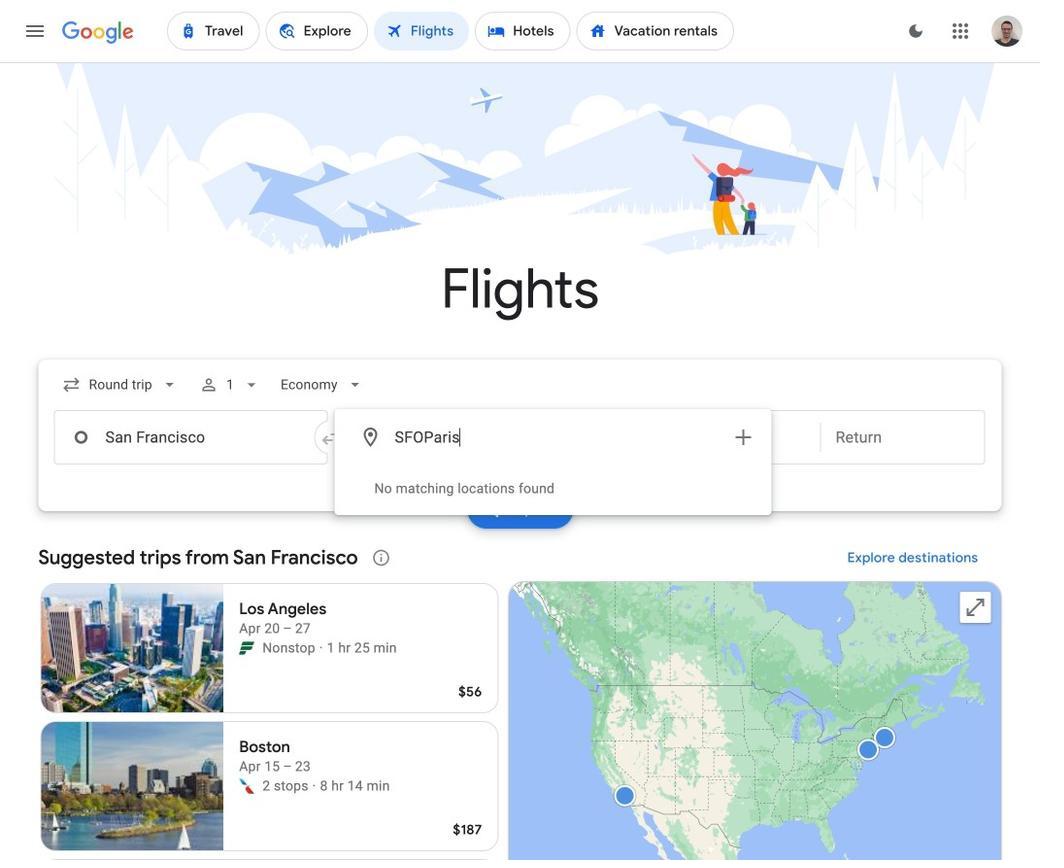 Task type: describe. For each thing, give the bounding box(es) containing it.
american image
[[239, 778, 255, 794]]

destination, select multiple airports image
[[732, 426, 756, 449]]

frontier image
[[239, 640, 255, 656]]

main menu image
[[23, 19, 47, 43]]



Task type: locate. For each thing, give the bounding box(es) containing it.
 image
[[320, 638, 323, 658]]

 image inside suggested trips from san francisco region
[[313, 776, 316, 796]]

Flight search field
[[23, 360, 1018, 534]]

 image
[[313, 776, 316, 796]]

suggested trips from san francisco region
[[38, 534, 1002, 860]]

None field
[[54, 367, 187, 402], [273, 367, 373, 402], [54, 367, 187, 402], [273, 367, 373, 402]]

Where else? text field
[[394, 414, 721, 461]]

alert inside enter your destination dialog
[[336, 464, 771, 514]]

Where from? text field
[[54, 410, 328, 465]]

Return text field
[[836, 411, 970, 464]]

187 US dollars text field
[[453, 821, 483, 839]]

Departure text field
[[672, 411, 806, 464]]

enter your destination dialog
[[335, 409, 772, 515]]

56 US dollars text field
[[459, 683, 483, 701]]

change appearance image
[[893, 8, 940, 54]]

alert
[[336, 464, 771, 514]]



Task type: vqa. For each thing, say whether or not it's contained in the screenshot.
4.8 out of 5 stars from 11 reviews image
no



